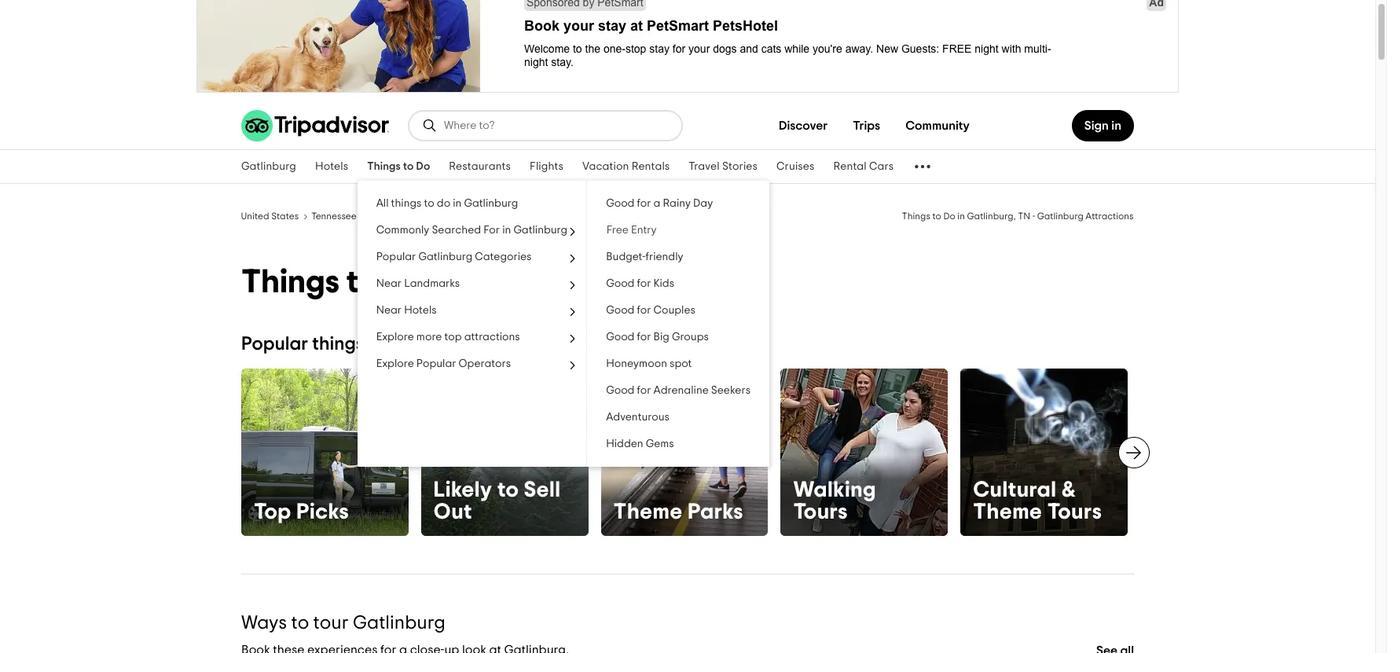 Task type: vqa. For each thing, say whether or not it's contained in the screenshot.
Check Out — / — / —
no



Task type: locate. For each thing, give the bounding box(es) containing it.
in right the for
[[503, 225, 511, 236]]

in up searched
[[453, 198, 462, 209]]

cruises
[[776, 161, 815, 172]]

good for adrenaline seekers link
[[588, 377, 770, 404]]

popular
[[377, 251, 416, 262], [241, 335, 308, 354], [417, 358, 457, 369]]

likely to sell out link
[[421, 369, 588, 536]]

all things to do in gatlinburg
[[377, 198, 518, 209]]

states
[[272, 211, 299, 221]]

trips button
[[840, 110, 893, 141]]

popular for popular things to do
[[241, 335, 308, 354]]

0 horizontal spatial hotels
[[315, 161, 348, 172]]

hotels down tripadvisor 'image'
[[315, 161, 348, 172]]

0 horizontal spatial do
[[390, 335, 413, 354]]

0 vertical spatial things
[[391, 198, 422, 209]]

for for adrenaline
[[637, 385, 651, 396]]

sign in link
[[1072, 110, 1134, 141]]

popular inside button
[[377, 251, 416, 262]]

gatlinburg up "categories"
[[514, 225, 568, 236]]

popular gatlinburg categories
[[377, 251, 532, 262]]

1 vertical spatial explore
[[377, 358, 414, 369]]

theme left parks
[[613, 501, 683, 523]]

2 tours from the left
[[1047, 501, 1102, 523]]

for left the big at the bottom of the page
[[637, 332, 651, 343]]

near down near landmarks
[[377, 305, 402, 316]]

things to do link
[[358, 150, 440, 183]]

for for big
[[637, 332, 651, 343]]

adrenaline
[[654, 385, 709, 396]]

commonly searched for in gatlinburg button
[[358, 217, 587, 244]]

popular for popular gatlinburg categories
[[377, 251, 416, 262]]

things down flights link
[[520, 211, 549, 221]]

tn
[[1018, 211, 1031, 221]]

gatlinburg down searched
[[419, 251, 473, 262]]

gatlinburg
[[241, 161, 296, 172], [464, 198, 518, 209], [585, 211, 632, 221], [1038, 211, 1084, 221], [514, 225, 568, 236], [419, 251, 473, 262], [465, 266, 625, 299], [353, 614, 445, 632]]

good for good for kids
[[606, 278, 635, 289]]

hotels link
[[306, 150, 358, 183]]

theme parks link
[[601, 369, 768, 536]]

travel
[[689, 161, 720, 172]]

hidden gems link
[[588, 431, 770, 457]]

0 horizontal spatial things
[[312, 335, 364, 354]]

good for good for big groups
[[606, 332, 635, 343]]

things up all
[[367, 161, 401, 172]]

travel stories link
[[679, 150, 767, 183]]

big
[[654, 332, 670, 343]]

good for a rainy day
[[606, 198, 713, 209]]

None search field
[[409, 112, 681, 140]]

for
[[637, 198, 651, 209], [637, 278, 651, 289], [637, 305, 651, 316], [637, 332, 651, 343], [637, 385, 651, 396]]

categories
[[475, 251, 532, 262]]

3 for from the top
[[637, 305, 651, 316]]

united states
[[241, 211, 299, 221]]

to up 'all things to do in gatlinburg'
[[403, 161, 414, 172]]

1 good from the top
[[606, 198, 635, 209]]

next image
[[1125, 443, 1143, 462]]

1 theme from the left
[[613, 501, 683, 523]]

vacation
[[582, 161, 629, 172]]

Search search field
[[444, 119, 669, 133]]

theme
[[613, 501, 683, 523], [973, 501, 1042, 523]]

things down states
[[241, 266, 339, 299]]

gatlinburg link
[[232, 150, 306, 183]]

good inside "link"
[[606, 332, 635, 343]]

2 vertical spatial popular
[[417, 358, 457, 369]]

1 for from the top
[[637, 198, 651, 209]]

0 vertical spatial popular
[[377, 251, 416, 262]]

do
[[437, 198, 451, 209], [390, 335, 413, 354]]

4 for from the top
[[637, 332, 651, 343]]

walking tours link
[[781, 369, 948, 536]]

1 near from the top
[[377, 278, 402, 289]]

rental
[[833, 161, 867, 172]]

1 horizontal spatial popular
[[377, 251, 416, 262]]

cultural & theme tours link
[[960, 369, 1128, 536]]

in down popular gatlinburg categories
[[432, 266, 458, 299]]

2 good from the top
[[606, 278, 635, 289]]

3 good from the top
[[606, 305, 635, 316]]

free entry
[[606, 225, 657, 236]]

0 horizontal spatial popular
[[241, 335, 308, 354]]

near up near hotels
[[377, 278, 402, 289]]

sell
[[524, 479, 561, 501]]

do left more
[[390, 335, 413, 354]]

gatlinburg up united states link
[[241, 161, 296, 172]]

2 explore from the top
[[377, 358, 414, 369]]

to left the sell at the left
[[497, 479, 519, 501]]

gatlinburg up the for
[[464, 198, 518, 209]]

advertisement region
[[0, 0, 1375, 96]]

1 vertical spatial do
[[390, 335, 413, 354]]

gatlinburg inside button
[[419, 251, 473, 262]]

0 vertical spatial hotels
[[315, 161, 348, 172]]

things to do in gatlinburg, tn - gatlinburg attractions
[[902, 211, 1134, 221]]

1 explore from the top
[[377, 332, 414, 343]]

0 vertical spatial do
[[437, 198, 451, 209]]

cruises link
[[767, 150, 824, 183]]

near for near landmarks
[[377, 278, 402, 289]]

0 horizontal spatial theme
[[613, 501, 683, 523]]

hotels
[[315, 161, 348, 172], [404, 305, 437, 316]]

explore inside button
[[377, 358, 414, 369]]

things for all
[[391, 198, 422, 209]]

rentals
[[632, 161, 670, 172]]

tour
[[313, 614, 349, 632]]

adventurous
[[606, 412, 670, 423]]

for down 'honeymoon spot'
[[637, 385, 651, 396]]

2 for from the top
[[637, 278, 651, 289]]

5 for from the top
[[637, 385, 651, 396]]

5 good from the top
[[606, 385, 635, 396]]

tennessee
[[312, 211, 357, 221]]

explore more top attractions
[[377, 332, 520, 343]]

1 vertical spatial near
[[377, 305, 402, 316]]

4 good from the top
[[606, 332, 635, 343]]

1 horizontal spatial tours
[[1047, 501, 1102, 523]]

a
[[654, 198, 661, 209]]

gatlinburg down "categories"
[[465, 266, 625, 299]]

good down budget-
[[606, 278, 635, 289]]

things down rental cars link
[[902, 211, 931, 221]]

tripadvisor image
[[241, 110, 389, 141]]

do up searched
[[437, 198, 451, 209]]

do down the search 'icon'
[[416, 161, 430, 172]]

things to do in gatlinburg down popular gatlinburg categories
[[241, 266, 625, 299]]

things for popular
[[312, 335, 364, 354]]

for for couples
[[637, 305, 651, 316]]

near for near hotels
[[377, 305, 402, 316]]

0 horizontal spatial tours
[[793, 501, 848, 523]]

for down good for kids
[[637, 305, 651, 316]]

trips
[[853, 119, 880, 132]]

explore for explore more top attractions
[[377, 332, 414, 343]]

hidden
[[606, 439, 644, 450]]

for left kids
[[637, 278, 651, 289]]

good down good for kids
[[606, 305, 635, 316]]

for for kids
[[637, 278, 651, 289]]

good
[[606, 198, 635, 209], [606, 278, 635, 289], [606, 305, 635, 316], [606, 332, 635, 343], [606, 385, 635, 396]]

community button
[[893, 110, 982, 141]]

spot
[[670, 358, 692, 369]]

2 horizontal spatial popular
[[417, 358, 457, 369]]

good for good for couples
[[606, 305, 635, 316]]

walking tours
[[793, 479, 876, 523]]

flights
[[530, 161, 563, 172]]

2 theme from the left
[[973, 501, 1042, 523]]

for inside "link"
[[637, 332, 651, 343]]

vacation rentals link
[[573, 150, 679, 183]]

things to do in gatlinburg up free
[[520, 211, 632, 221]]

1 tours from the left
[[793, 501, 848, 523]]

to inside likely to sell out
[[497, 479, 519, 501]]

day
[[694, 198, 713, 209]]

good up free
[[606, 198, 635, 209]]

0 vertical spatial explore
[[377, 332, 414, 343]]

near
[[377, 278, 402, 289], [377, 305, 402, 316]]

good for big groups
[[606, 332, 709, 343]]

to
[[403, 161, 414, 172], [424, 198, 435, 209], [551, 211, 560, 221], [933, 211, 942, 221], [346, 266, 377, 299], [368, 335, 386, 354], [497, 479, 519, 501], [291, 614, 309, 632]]

1 horizontal spatial hotels
[[404, 305, 437, 316]]

to up commonly
[[424, 198, 435, 209]]

theme inside cultural & theme tours
[[973, 501, 1042, 523]]

things inside 'link'
[[367, 161, 401, 172]]

groups
[[672, 332, 709, 343]]

cultural
[[973, 479, 1057, 501]]

explore inside button
[[377, 332, 414, 343]]

things to do in gatlinburg
[[520, 211, 632, 221], [241, 266, 625, 299]]

likely
[[434, 479, 492, 501]]

discover
[[779, 119, 828, 132]]

1 vertical spatial popular
[[241, 335, 308, 354]]

for left a
[[637, 198, 651, 209]]

in inside button
[[503, 225, 511, 236]]

gatlinburg right tour
[[353, 614, 445, 632]]

1 vertical spatial things
[[312, 335, 364, 354]]

good for couples
[[606, 305, 696, 316]]

theme left & at the bottom
[[973, 501, 1042, 523]]

parks
[[688, 501, 743, 523]]

2 near from the top
[[377, 305, 402, 316]]

good up honeymoon
[[606, 332, 635, 343]]

0 vertical spatial near
[[377, 278, 402, 289]]

1 horizontal spatial do
[[437, 198, 451, 209]]

1 horizontal spatial things
[[391, 198, 422, 209]]

hotels down near landmarks
[[404, 305, 437, 316]]

in
[[1111, 119, 1121, 132], [453, 198, 462, 209], [576, 211, 583, 221], [958, 211, 965, 221], [503, 225, 511, 236], [432, 266, 458, 299]]

for
[[484, 225, 500, 236]]

gatlinburg inside button
[[514, 225, 568, 236]]

gatlinburg up free
[[585, 211, 632, 221]]

do down flights link
[[562, 211, 574, 221]]

explore
[[377, 332, 414, 343], [377, 358, 414, 369]]

rainy
[[663, 198, 691, 209]]

1 horizontal spatial theme
[[973, 501, 1042, 523]]

near hotels button
[[358, 297, 587, 324]]

good down honeymoon
[[606, 385, 635, 396]]

do left 'gatlinburg,'
[[944, 211, 956, 221]]

1 vertical spatial hotels
[[404, 305, 437, 316]]



Task type: describe. For each thing, give the bounding box(es) containing it.
good for a rainy day link
[[588, 190, 770, 217]]

sign
[[1084, 119, 1109, 132]]

tennessee (tn)
[[312, 211, 376, 221]]

(tn)
[[359, 211, 376, 221]]

top
[[254, 501, 291, 523]]

things to do
[[367, 161, 430, 172]]

good for adrenaline seekers
[[606, 385, 751, 396]]

do inside 'link'
[[416, 161, 430, 172]]

free
[[606, 225, 629, 236]]

discover button
[[766, 110, 840, 141]]

good for good for adrenaline seekers
[[606, 385, 635, 396]]

0 vertical spatial things to do in gatlinburg
[[520, 211, 632, 221]]

to inside 'link'
[[403, 161, 414, 172]]

more
[[417, 332, 442, 343]]

restaurants
[[449, 161, 511, 172]]

gems
[[646, 439, 674, 450]]

sign in
[[1084, 119, 1121, 132]]

good for big groups link
[[588, 324, 770, 350]]

to left tour
[[291, 614, 309, 632]]

hidden gems
[[606, 439, 674, 450]]

explore popular operators button
[[358, 350, 587, 377]]

walking
[[793, 479, 876, 501]]

popular gatlinburg categories button
[[358, 244, 587, 270]]

good for kids
[[606, 278, 675, 289]]

popular things to do
[[241, 335, 413, 354]]

flights link
[[520, 150, 573, 183]]

community
[[905, 119, 970, 132]]

operators
[[459, 358, 511, 369]]

popular inside button
[[417, 358, 457, 369]]

1 vertical spatial things to do in gatlinburg
[[241, 266, 625, 299]]

united states link
[[241, 209, 299, 222]]

top picks
[[254, 501, 349, 523]]

honeymoon
[[606, 358, 668, 369]]

friendly
[[646, 251, 684, 262]]

budget-
[[606, 251, 646, 262]]

do for all things to do in gatlinburg
[[437, 198, 451, 209]]

free entry link
[[588, 217, 770, 244]]

tennessee (tn) link
[[312, 209, 376, 222]]

near landmarks button
[[358, 270, 587, 297]]

theme parks
[[613, 501, 743, 523]]

stories
[[722, 161, 758, 172]]

budget-friendly link
[[588, 244, 770, 270]]

landmarks
[[404, 278, 460, 289]]

attractions
[[1086, 211, 1134, 221]]

to up near hotels
[[346, 266, 377, 299]]

good for good for a rainy day
[[606, 198, 635, 209]]

gatlinburg right -
[[1038, 211, 1084, 221]]

out
[[434, 501, 472, 523]]

searched
[[432, 225, 481, 236]]

near hotels
[[377, 305, 437, 316]]

vacation rentals
[[582, 161, 670, 172]]

good for kids link
[[588, 270, 770, 297]]

united
[[241, 211, 270, 221]]

theme inside theme parks "link"
[[613, 501, 683, 523]]

rental cars link
[[824, 150, 903, 183]]

kids
[[654, 278, 675, 289]]

good for couples link
[[588, 297, 770, 324]]

commonly searched for in gatlinburg
[[377, 225, 568, 236]]

couples
[[654, 305, 696, 316]]

for for a
[[637, 198, 651, 209]]

likely to sell out
[[434, 479, 561, 523]]

honeymoon spot link
[[588, 350, 770, 377]]

all things to do in gatlinburg link
[[358, 190, 587, 217]]

entry
[[631, 225, 657, 236]]

ways
[[241, 614, 287, 632]]

hotels inside button
[[404, 305, 437, 316]]

attractions
[[465, 332, 520, 343]]

picks
[[296, 501, 349, 523]]

in left 'gatlinburg,'
[[958, 211, 965, 221]]

ways to tour gatlinburg
[[241, 614, 445, 632]]

honeymoon spot
[[606, 358, 692, 369]]

commonly
[[377, 225, 430, 236]]

tours inside cultural & theme tours
[[1047, 501, 1102, 523]]

explore more top attractions button
[[358, 324, 587, 350]]

in right sign
[[1111, 119, 1121, 132]]

to down near hotels
[[368, 335, 386, 354]]

top
[[445, 332, 462, 343]]

gatlinburg,
[[967, 211, 1016, 221]]

budget-friendly
[[606, 251, 684, 262]]

explore popular operators
[[377, 358, 511, 369]]

previous image
[[232, 443, 251, 462]]

do up near hotels
[[384, 266, 425, 299]]

&
[[1062, 479, 1076, 501]]

cars
[[869, 161, 894, 172]]

explore for explore popular operators
[[377, 358, 414, 369]]

tours inside walking tours
[[793, 501, 848, 523]]

adventurous link
[[588, 404, 770, 431]]

rental cars
[[833, 161, 894, 172]]

to left 'gatlinburg,'
[[933, 211, 942, 221]]

travel stories
[[689, 161, 758, 172]]

do for popular things to do
[[390, 335, 413, 354]]

to down flights link
[[551, 211, 560, 221]]

search image
[[422, 118, 438, 134]]

in down vacation
[[576, 211, 583, 221]]



